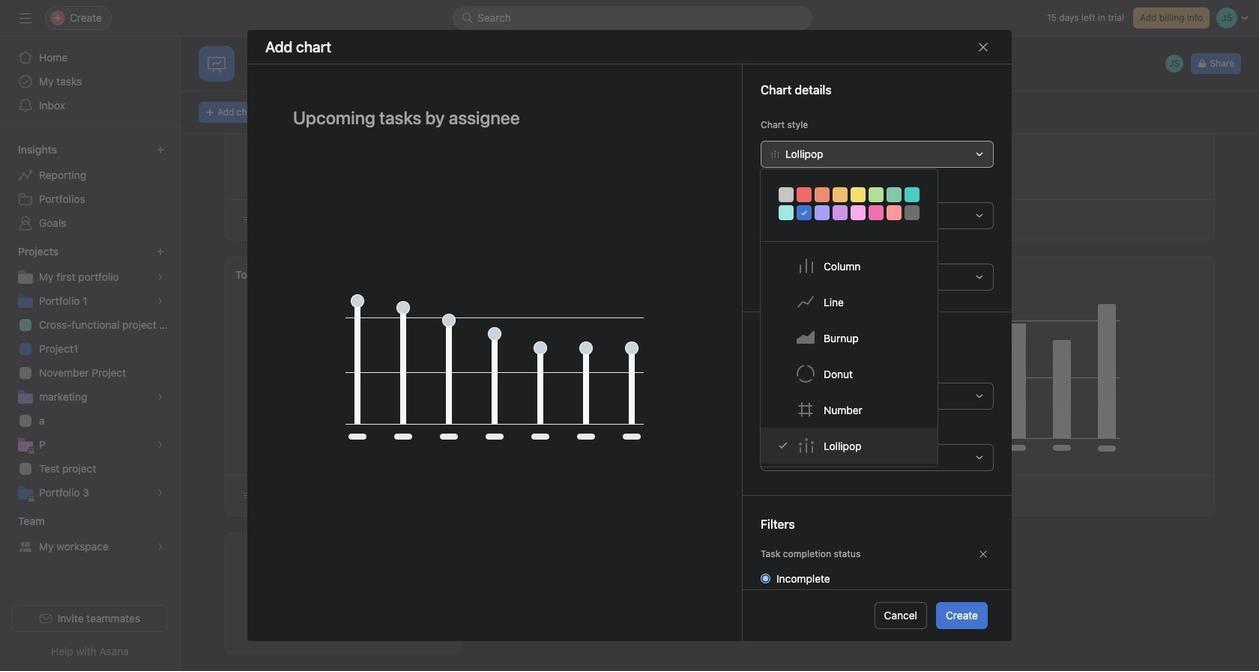 Task type: describe. For each thing, give the bounding box(es) containing it.
global element
[[0, 37, 180, 127]]

insights element
[[0, 136, 180, 238]]

projects element
[[0, 238, 180, 508]]

close image
[[978, 41, 990, 53]]

a button to remove the filter image
[[979, 551, 988, 560]]



Task type: vqa. For each thing, say whether or not it's contained in the screenshot.
list icon
no



Task type: locate. For each thing, give the bounding box(es) containing it.
report image
[[208, 55, 226, 73]]

list box
[[453, 6, 813, 30]]

hide sidebar image
[[19, 12, 31, 24]]

Upcoming tasks by assignee text field
[[283, 101, 706, 135]]

teams element
[[0, 508, 180, 562]]

None radio
[[761, 575, 771, 584]]

prominent image
[[462, 12, 474, 24]]



